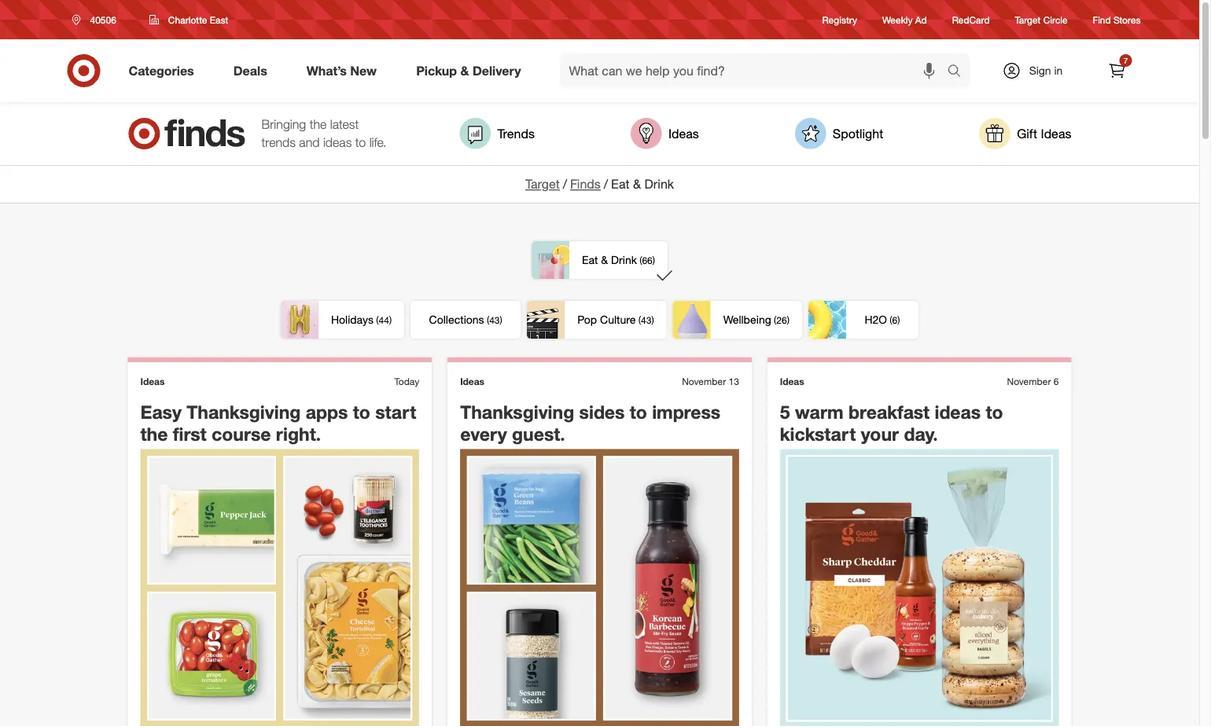 Task type: vqa. For each thing, say whether or not it's contained in the screenshot.
account at the bottom right of page
no



Task type: describe. For each thing, give the bounding box(es) containing it.
) inside eat & drink ( 66 )
[[653, 255, 655, 267]]

bringing
[[262, 117, 306, 132]]

categories link
[[115, 53, 214, 88]]

pickup
[[416, 63, 457, 78]]

categories
[[129, 63, 194, 78]]

what's new
[[307, 63, 377, 78]]

6 inside "h2o ( 6 )"
[[893, 315, 898, 326]]

charlotte east
[[168, 14, 228, 26]]

delivery
[[473, 63, 521, 78]]

weekly
[[883, 14, 913, 26]]

) for holidays
[[389, 315, 392, 326]]

( for wellbeing
[[774, 315, 777, 326]]

spotlight
[[833, 126, 884, 141]]

the inside easy thanksgiving apps to start the first course right.
[[140, 424, 168, 446]]

finds
[[570, 177, 601, 192]]

stores
[[1114, 14, 1141, 26]]

start
[[375, 401, 417, 423]]

target for target circle
[[1015, 14, 1041, 26]]

sides
[[579, 401, 625, 423]]

in
[[1055, 64, 1063, 77]]

life.
[[369, 135, 387, 150]]

collections ( 43 )
[[429, 313, 503, 327]]

redcard
[[952, 14, 990, 26]]

5 warm breakfast ideas to kickstart your day.
[[780, 401, 1003, 446]]

november for thanksgiving sides to impress every guest.
[[682, 376, 726, 388]]

deals link
[[220, 53, 287, 88]]

pop
[[578, 313, 597, 327]]

the inside bringing the latest trends and ideas to life.
[[310, 117, 327, 132]]

november 6
[[1007, 376, 1059, 388]]

collections
[[429, 313, 484, 327]]

What can we help you find? suggestions appear below search field
[[560, 53, 952, 88]]

gift ideas
[[1017, 126, 1072, 141]]

pickup & delivery link
[[403, 53, 541, 88]]

0 horizontal spatial eat
[[582, 253, 598, 267]]

what's
[[307, 63, 347, 78]]

find stores
[[1093, 14, 1141, 26]]

kickstart
[[780, 424, 856, 446]]

7
[[1124, 55, 1128, 65]]

7 link
[[1100, 53, 1135, 88]]

66
[[642, 255, 653, 267]]

1 horizontal spatial drink
[[645, 177, 674, 192]]

) for h2o
[[898, 315, 900, 326]]

holidays
[[331, 313, 374, 327]]

eat & drink ( 66 )
[[582, 253, 655, 267]]

right.
[[276, 424, 321, 446]]

ideas for thanksgiving sides to impress every guest.
[[460, 376, 485, 388]]

circle
[[1044, 14, 1068, 26]]

east
[[210, 14, 228, 26]]

to inside easy thanksgiving apps to start the first course right.
[[353, 401, 370, 423]]

warm
[[795, 401, 844, 423]]

what's new link
[[293, 53, 397, 88]]

find stores link
[[1093, 13, 1141, 26]]

gift ideas link
[[980, 118, 1072, 149]]

search button
[[941, 53, 978, 91]]

easy thanksgiving apps to start the first course right.
[[140, 401, 417, 446]]

43 inside pop culture ( 43 )
[[641, 315, 652, 326]]

2 / from the left
[[604, 177, 608, 192]]

wellbeing ( 26 )
[[724, 313, 790, 327]]

holidays ( 44 )
[[331, 313, 392, 327]]

finds link
[[570, 177, 601, 192]]

deals
[[233, 63, 267, 78]]

target circle
[[1015, 14, 1068, 26]]

( inside eat & drink ( 66 )
[[640, 255, 642, 267]]

sign in link
[[989, 53, 1088, 88]]

target for target / finds / eat & drink
[[526, 177, 560, 192]]

thanksgiving sides to impress every guest. image
[[460, 450, 739, 727]]

1 / from the left
[[563, 177, 567, 192]]

registry link
[[823, 13, 858, 26]]

sign
[[1030, 64, 1052, 77]]

your
[[861, 424, 899, 446]]

ideas inside bringing the latest trends and ideas to life.
[[323, 135, 352, 150]]

ad
[[916, 14, 927, 26]]

wellbeing
[[724, 313, 772, 327]]

easy thanksgiving apps to start the first course right. image
[[140, 450, 419, 727]]

find
[[1093, 14, 1111, 26]]

0 horizontal spatial drink
[[611, 253, 637, 267]]

13
[[729, 376, 739, 388]]

1 vertical spatial &
[[633, 177, 641, 192]]

breakfast
[[849, 401, 930, 423]]

h2o
[[865, 313, 887, 327]]



Task type: locate. For each thing, give the bounding box(es) containing it.
1 horizontal spatial /
[[604, 177, 608, 192]]

guest.
[[512, 424, 565, 446]]

redcard link
[[952, 13, 990, 26]]

the up and
[[310, 117, 327, 132]]

ideas inside 5 warm breakfast ideas to kickstart your day.
[[935, 401, 981, 423]]

thanksgiving inside thanksgiving sides to impress every guest.
[[460, 401, 574, 423]]

& right finds
[[633, 177, 641, 192]]

trends
[[262, 135, 296, 150]]

1 horizontal spatial thanksgiving
[[460, 401, 574, 423]]

&
[[461, 63, 469, 78], [633, 177, 641, 192], [601, 253, 608, 267]]

weekly ad link
[[883, 13, 927, 26]]

drink left 66
[[611, 253, 637, 267]]

drink down ideas link
[[645, 177, 674, 192]]

charlotte east button
[[139, 6, 239, 34]]

charlotte
[[168, 14, 207, 26]]

1 horizontal spatial target
[[1015, 14, 1041, 26]]

) right holidays
[[389, 315, 392, 326]]

6
[[893, 315, 898, 326], [1054, 376, 1059, 388]]

1 vertical spatial ideas
[[935, 401, 981, 423]]

( inside wellbeing ( 26 )
[[774, 315, 777, 326]]

) right culture
[[652, 315, 654, 326]]

target left circle
[[1015, 14, 1041, 26]]

to
[[355, 135, 366, 150], [353, 401, 370, 423], [630, 401, 647, 423], [986, 401, 1003, 423]]

( for h2o
[[890, 315, 893, 326]]

/
[[563, 177, 567, 192], [604, 177, 608, 192]]

0 vertical spatial 6
[[893, 315, 898, 326]]

ideas up the 'day.' on the bottom of the page
[[935, 401, 981, 423]]

to inside bringing the latest trends and ideas to life.
[[355, 135, 366, 150]]

search
[[941, 65, 978, 80]]

1 horizontal spatial 43
[[641, 315, 652, 326]]

0 vertical spatial the
[[310, 117, 327, 132]]

(
[[640, 255, 642, 267], [376, 315, 379, 326], [487, 315, 489, 326], [639, 315, 641, 326], [774, 315, 777, 326], [890, 315, 893, 326]]

43 right culture
[[641, 315, 652, 326]]

thanksgiving up course
[[187, 401, 301, 423]]

ideas link
[[631, 118, 699, 149]]

and
[[299, 135, 320, 150]]

& left 66
[[601, 253, 608, 267]]

1 horizontal spatial &
[[601, 253, 608, 267]]

& for drink
[[601, 253, 608, 267]]

new
[[350, 63, 377, 78]]

easy
[[140, 401, 182, 423]]

) for collections
[[500, 315, 503, 326]]

spotlight link
[[795, 118, 884, 149]]

0 horizontal spatial &
[[461, 63, 469, 78]]

/ right finds link
[[604, 177, 608, 192]]

1 horizontal spatial ideas
[[935, 401, 981, 423]]

1 vertical spatial the
[[140, 424, 168, 446]]

apps
[[306, 401, 348, 423]]

( right wellbeing
[[774, 315, 777, 326]]

eat right finds link
[[611, 177, 630, 192]]

today
[[394, 376, 419, 388]]

) inside "h2o ( 6 )"
[[898, 315, 900, 326]]

1 november from the left
[[682, 376, 726, 388]]

( right holidays
[[376, 315, 379, 326]]

ideas down "latest"
[[323, 135, 352, 150]]

( right culture
[[639, 315, 641, 326]]

thanksgiving
[[187, 401, 301, 423], [460, 401, 574, 423]]

target circle link
[[1015, 13, 1068, 26]]

0 horizontal spatial ideas
[[323, 135, 352, 150]]

( up pop culture ( 43 )
[[640, 255, 642, 267]]

)
[[653, 255, 655, 267], [389, 315, 392, 326], [500, 315, 503, 326], [652, 315, 654, 326], [787, 315, 790, 326], [898, 315, 900, 326]]

latest
[[330, 117, 359, 132]]

0 vertical spatial drink
[[645, 177, 674, 192]]

) up pop culture ( 43 )
[[653, 255, 655, 267]]

day.
[[904, 424, 938, 446]]

1 vertical spatial drink
[[611, 253, 637, 267]]

november for 5 warm breakfast ideas to kickstart your day.
[[1007, 376, 1051, 388]]

( inside pop culture ( 43 )
[[639, 315, 641, 326]]

2 vertical spatial &
[[601, 253, 608, 267]]

26
[[777, 315, 787, 326]]

eat left 66
[[582, 253, 598, 267]]

43 inside the "collections ( 43 )"
[[489, 315, 500, 326]]

44
[[379, 315, 389, 326]]

/ left finds link
[[563, 177, 567, 192]]

0 horizontal spatial /
[[563, 177, 567, 192]]

2 horizontal spatial &
[[633, 177, 641, 192]]

trends
[[498, 126, 535, 141]]

2 thanksgiving from the left
[[460, 401, 574, 423]]

1 horizontal spatial november
[[1007, 376, 1051, 388]]

h2o ( 6 )
[[865, 313, 900, 327]]

november 13
[[682, 376, 739, 388]]

1 43 from the left
[[489, 315, 500, 326]]

0 vertical spatial ideas
[[323, 135, 352, 150]]

pickup & delivery
[[416, 63, 521, 78]]

first
[[173, 424, 207, 446]]

) inside holidays ( 44 )
[[389, 315, 392, 326]]

( right "collections"
[[487, 315, 489, 326]]

gift
[[1017, 126, 1038, 141]]

target finds image
[[128, 118, 246, 149]]

bringing the latest trends and ideas to life.
[[262, 117, 387, 150]]

target
[[1015, 14, 1041, 26], [526, 177, 560, 192]]

target left finds link
[[526, 177, 560, 192]]

0 horizontal spatial thanksgiving
[[187, 401, 301, 423]]

registry
[[823, 14, 858, 26]]

) inside the "collections ( 43 )"
[[500, 315, 503, 326]]

) right "collections"
[[500, 315, 503, 326]]

2 november from the left
[[1007, 376, 1051, 388]]

( right h2o
[[890, 315, 893, 326]]

0 vertical spatial &
[[461, 63, 469, 78]]

the down easy
[[140, 424, 168, 446]]

40506
[[90, 14, 116, 26]]

to inside 5 warm breakfast ideas to kickstart your day.
[[986, 401, 1003, 423]]

course
[[212, 424, 271, 446]]

) inside pop culture ( 43 )
[[652, 315, 654, 326]]

0 horizontal spatial target
[[526, 177, 560, 192]]

43
[[489, 315, 500, 326], [641, 315, 652, 326]]

1 horizontal spatial the
[[310, 117, 327, 132]]

0 horizontal spatial november
[[682, 376, 726, 388]]

every
[[460, 424, 507, 446]]

) right wellbeing
[[787, 315, 790, 326]]

eat
[[611, 177, 630, 192], [582, 253, 598, 267]]

0 horizontal spatial the
[[140, 424, 168, 446]]

ideas for easy thanksgiving apps to start the first course right.
[[140, 376, 165, 388]]

& for delivery
[[461, 63, 469, 78]]

5
[[780, 401, 790, 423]]

to inside thanksgiving sides to impress every guest.
[[630, 401, 647, 423]]

0 horizontal spatial 43
[[489, 315, 500, 326]]

& right pickup
[[461, 63, 469, 78]]

40506 button
[[62, 6, 133, 34]]

target / finds / eat & drink
[[526, 177, 674, 192]]

( inside "h2o ( 6 )"
[[890, 315, 893, 326]]

1 thanksgiving from the left
[[187, 401, 301, 423]]

thanksgiving up guest.
[[460, 401, 574, 423]]

ideas
[[323, 135, 352, 150], [935, 401, 981, 423]]

1 vertical spatial 6
[[1054, 376, 1059, 388]]

) right h2o
[[898, 315, 900, 326]]

trends link
[[460, 118, 535, 149]]

) for wellbeing
[[787, 315, 790, 326]]

( inside the "collections ( 43 )"
[[487, 315, 489, 326]]

( inside holidays ( 44 )
[[376, 315, 379, 326]]

sign in
[[1030, 64, 1063, 77]]

0 vertical spatial target
[[1015, 14, 1041, 26]]

0 horizontal spatial 6
[[893, 315, 898, 326]]

( for collections
[[487, 315, 489, 326]]

43 right "collections"
[[489, 315, 500, 326]]

1 horizontal spatial 6
[[1054, 376, 1059, 388]]

weekly ad
[[883, 14, 927, 26]]

target link
[[526, 177, 560, 192]]

ideas for 5 warm breakfast ideas to kickstart your day.
[[780, 376, 805, 388]]

ideas
[[669, 126, 699, 141], [1041, 126, 1072, 141], [140, 376, 165, 388], [460, 376, 485, 388], [780, 376, 805, 388]]

( for holidays
[[376, 315, 379, 326]]

thanksgiving sides to impress every guest.
[[460, 401, 721, 446]]

1 horizontal spatial eat
[[611, 177, 630, 192]]

impress
[[652, 401, 721, 423]]

) inside wellbeing ( 26 )
[[787, 315, 790, 326]]

culture
[[600, 313, 636, 327]]

november
[[682, 376, 726, 388], [1007, 376, 1051, 388]]

1 vertical spatial target
[[526, 177, 560, 192]]

5 warm breakfast ideas to kickstart your day. image
[[780, 450, 1059, 727]]

2 43 from the left
[[641, 315, 652, 326]]

thanksgiving inside easy thanksgiving apps to start the first course right.
[[187, 401, 301, 423]]

1 vertical spatial eat
[[582, 253, 598, 267]]

0 vertical spatial eat
[[611, 177, 630, 192]]

pop culture ( 43 )
[[578, 313, 654, 327]]



